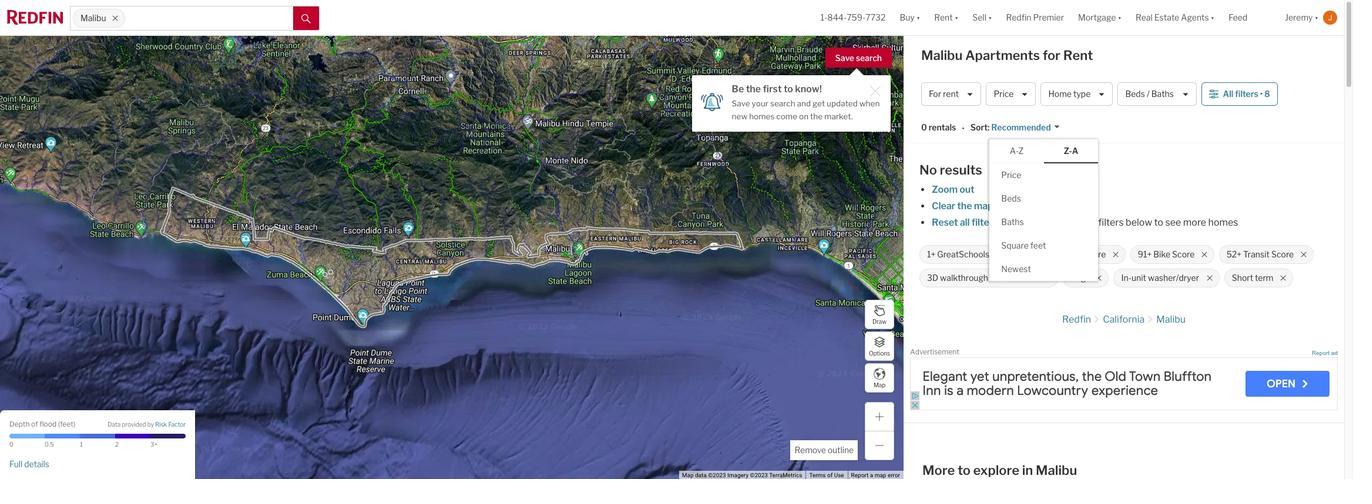 Task type: describe. For each thing, give the bounding box(es) containing it.
greatschools
[[938, 249, 990, 259]]

terms
[[810, 472, 826, 479]]

buy ▾ button
[[900, 0, 921, 35]]

or
[[1001, 217, 1010, 228]]

agents
[[1182, 13, 1210, 23]]

▾ for mortgage ▾
[[1118, 13, 1122, 23]]

map region
[[0, 0, 928, 479]]

save for save search
[[836, 53, 855, 63]]

1+
[[928, 249, 936, 259]]

map for map
[[874, 381, 886, 388]]

redfin for redfin premier
[[1007, 13, 1032, 23]]

provided
[[122, 421, 146, 428]]

score for 18+ walk score
[[1084, 249, 1106, 259]]

report ad button
[[1313, 350, 1339, 359]]

homes inside "zoom out clear the map boundary reset all filters or remove one of your filters below to see more homes"
[[1209, 217, 1239, 228]]

a
[[870, 472, 874, 479]]

map for map data ©2023  imagery ©2023 terrametrics
[[682, 472, 694, 479]]

redfin link
[[1063, 314, 1092, 325]]

video
[[999, 273, 1020, 283]]

full details
[[9, 459, 49, 469]]

rating
[[992, 249, 1014, 259]]

your inside "zoom out clear the map boundary reset all filters or remove one of your filters below to see more homes"
[[1077, 217, 1097, 228]]

a-z button
[[990, 139, 1044, 163]]

clear the map boundary button
[[932, 200, 1038, 212]]

options button
[[865, 332, 895, 361]]

walkthrough
[[941, 273, 989, 283]]

remove in-unit washer/dryer image
[[1207, 275, 1214, 282]]

of for terms of use
[[828, 472, 833, 479]]

beds / baths button
[[1118, 82, 1197, 106]]

draw
[[873, 318, 887, 325]]

remove short term image
[[1280, 275, 1287, 282]]

newest
[[1002, 264, 1032, 274]]

52+
[[1227, 249, 1242, 259]]

▾ for rent ▾
[[955, 13, 959, 23]]

the inside "zoom out clear the map boundary reset all filters or remove one of your filters below to see more homes"
[[958, 200, 973, 212]]

see
[[1166, 217, 1182, 228]]

be
[[732, 83, 744, 95]]

beds for beds / baths
[[1126, 89, 1146, 99]]

know!
[[795, 83, 822, 95]]

z
[[1019, 146, 1024, 156]]

google image
[[3, 464, 42, 479]]

2
[[115, 441, 119, 448]]

for rent button
[[922, 82, 982, 106]]

dialog containing a-z
[[990, 139, 1099, 281]]

to inside "zoom out clear the map boundary reset all filters or remove one of your filters below to see more homes"
[[1155, 217, 1164, 228]]

score for 91+ bike score
[[1173, 249, 1195, 259]]

square
[[1002, 240, 1029, 250]]

price inside dialog
[[1002, 170, 1022, 180]]

baths inside button
[[1152, 89, 1174, 99]]

full
[[9, 459, 23, 469]]

feet inside square feet button
[[1031, 240, 1047, 250]]

18+ walk score
[[1047, 249, 1106, 259]]

baths inside "button"
[[1002, 217, 1024, 227]]

one
[[1047, 217, 1064, 228]]

flood
[[39, 419, 57, 428]]

boundary
[[996, 200, 1038, 212]]

z-a button
[[1044, 140, 1099, 163]]

1-844-759-7732 link
[[821, 13, 886, 23]]

data provided by risk factor
[[108, 421, 186, 428]]

malibu left remove malibu image
[[81, 13, 106, 23]]

full details button
[[9, 459, 49, 470]]

draw button
[[865, 300, 895, 329]]

map data ©2023  imagery ©2023 terrametrics
[[682, 472, 803, 479]]

search inside save your search and get updated when new homes come on the market.
[[771, 99, 796, 108]]

remove 91+ bike score image
[[1201, 251, 1208, 258]]

▾ for buy ▾
[[917, 13, 921, 23]]

• for filters
[[1261, 89, 1264, 99]]

malibu right in
[[1036, 463, 1078, 478]]

estate
[[1155, 13, 1180, 23]]

save search
[[836, 53, 882, 63]]

beds / baths
[[1126, 89, 1174, 99]]

square feet
[[1002, 240, 1047, 250]]

sell ▾
[[973, 13, 993, 23]]

ad region
[[911, 357, 1339, 410]]

options
[[869, 349, 891, 357]]

91+ bike score
[[1139, 249, 1195, 259]]

zoom out button
[[932, 184, 976, 195]]

zoom out clear the map boundary reset all filters or remove one of your filters below to see more homes
[[932, 184, 1239, 228]]

sell
[[973, 13, 987, 23]]

map inside "zoom out clear the map boundary reset all filters or remove one of your filters below to see more homes"
[[974, 200, 994, 212]]

baths button
[[990, 210, 1099, 234]]

feed button
[[1222, 0, 1279, 35]]

recommended button
[[990, 122, 1061, 133]]

0 for 0
[[9, 441, 13, 448]]

washer/dryer
[[1149, 273, 1200, 283]]

unit
[[1132, 273, 1147, 283]]

sort
[[971, 122, 988, 132]]

remove outline button
[[791, 440, 858, 460]]

redfin for redfin
[[1063, 314, 1092, 325]]

by
[[147, 421, 154, 428]]

when
[[860, 99, 880, 108]]

rent
[[944, 89, 959, 99]]

844-
[[828, 13, 847, 23]]

z-
[[1064, 146, 1073, 156]]

sell ▾ button
[[973, 0, 993, 35]]

short
[[1233, 273, 1254, 283]]

below
[[1126, 217, 1153, 228]]

:
[[988, 122, 990, 132]]

data
[[695, 472, 707, 479]]

get
[[813, 99, 825, 108]]

use
[[835, 472, 844, 479]]

rent ▾ button
[[935, 0, 959, 35]]

buy ▾
[[900, 13, 921, 23]]

rent ▾
[[935, 13, 959, 23]]



Task type: vqa. For each thing, say whether or not it's contained in the screenshot.
Sort :
yes



Task type: locate. For each thing, give the bounding box(es) containing it.
0 for 0 rentals •
[[922, 122, 928, 132]]

beds inside beds / baths button
[[1126, 89, 1146, 99]]

•
[[1261, 89, 1264, 99], [963, 123, 965, 133]]

beds for beds
[[1002, 193, 1022, 203]]

the
[[746, 83, 761, 95], [811, 112, 823, 121], [958, 200, 973, 212]]

save down 844-
[[836, 53, 855, 63]]

1 horizontal spatial •
[[1261, 89, 1264, 99]]

1 horizontal spatial your
[[1077, 217, 1097, 228]]

price button down 'z'
[[990, 163, 1099, 187]]

jeremy ▾
[[1286, 13, 1319, 23]]

1 vertical spatial beds
[[1002, 193, 1022, 203]]

1 horizontal spatial baths
[[1152, 89, 1174, 99]]

baths down the boundary
[[1002, 217, 1024, 227]]

more to explore in malibu
[[923, 463, 1078, 478]]

0 horizontal spatial map
[[682, 472, 694, 479]]

52+ transit score
[[1227, 249, 1295, 259]]

report left "a"
[[852, 472, 869, 479]]

redfin down dogs
[[1063, 314, 1092, 325]]

report
[[1313, 350, 1330, 356], [852, 472, 869, 479]]

advertisement
[[911, 347, 960, 356]]

report for report ad
[[1313, 350, 1330, 356]]

real estate agents ▾ button
[[1129, 0, 1222, 35]]

feet left 18+
[[1031, 240, 1047, 250]]

1 horizontal spatial 0
[[922, 122, 928, 132]]

a-
[[1010, 146, 1019, 156]]

• left 8
[[1261, 89, 1264, 99]]

map right "a"
[[875, 472, 887, 479]]

score left "remove 18+ walk score" image
[[1084, 249, 1106, 259]]

1 vertical spatial report
[[852, 472, 869, 479]]

imagery
[[728, 472, 749, 479]]

save
[[836, 53, 855, 63], [732, 99, 750, 108]]

0 inside the 0 rentals •
[[922, 122, 928, 132]]

details
[[24, 459, 49, 469]]

filters right all
[[1236, 89, 1259, 99]]

0 horizontal spatial baths
[[1002, 217, 1024, 227]]

no
[[920, 162, 938, 178]]

1 vertical spatial save
[[732, 99, 750, 108]]

1 vertical spatial your
[[1077, 217, 1097, 228]]

1 horizontal spatial report
[[1313, 350, 1330, 356]]

price up recommended
[[994, 89, 1014, 99]]

to
[[784, 83, 794, 95], [1155, 217, 1164, 228], [958, 463, 971, 478]]

remove 18+ walk score image
[[1113, 251, 1120, 258]]

2 vertical spatial to
[[958, 463, 971, 478]]

real
[[1136, 13, 1153, 23]]

0 horizontal spatial save
[[732, 99, 750, 108]]

report for report a map error
[[852, 472, 869, 479]]

0 vertical spatial map
[[974, 200, 994, 212]]

▾ inside mortgage ▾ dropdown button
[[1118, 13, 1122, 23]]

0 horizontal spatial rent
[[935, 13, 953, 23]]

map button
[[865, 363, 895, 393]]

1 vertical spatial search
[[771, 99, 796, 108]]

• inside the 0 rentals •
[[963, 123, 965, 133]]

0 vertical spatial 0
[[922, 122, 928, 132]]

▾ right agents
[[1211, 13, 1215, 23]]

▾ right buy
[[917, 13, 921, 23]]

1 vertical spatial map
[[875, 472, 887, 479]]

0 horizontal spatial ©2023
[[708, 472, 726, 479]]

0 horizontal spatial your
[[752, 99, 769, 108]]

your right one
[[1077, 217, 1097, 228]]

0 rentals •
[[922, 122, 965, 133]]

▾ left sell at the right
[[955, 13, 959, 23]]

filters inside button
[[1236, 89, 1259, 99]]

▾ inside "real estate agents ▾" link
[[1211, 13, 1215, 23]]

1 vertical spatial redfin
[[1063, 314, 1092, 325]]

more
[[923, 463, 955, 478]]

1 horizontal spatial save
[[836, 53, 855, 63]]

to inside be the first to know! dialog
[[784, 83, 794, 95]]

dialog
[[990, 139, 1099, 281]]

1 horizontal spatial rent
[[1064, 48, 1094, 63]]

3d walkthrough & video tour
[[928, 273, 1038, 283]]

redfin
[[1007, 13, 1032, 23], [1063, 314, 1092, 325]]

the right be
[[746, 83, 761, 95]]

1 horizontal spatial score
[[1173, 249, 1195, 259]]

0 horizontal spatial homes
[[750, 112, 775, 121]]

0 left rentals
[[922, 122, 928, 132]]

mortgage ▾ button
[[1079, 0, 1122, 35]]

1 vertical spatial feet
[[60, 419, 73, 428]]

6 ▾ from the left
[[1315, 13, 1319, 23]]

come
[[777, 112, 798, 121]]

and
[[797, 99, 811, 108]]

short term
[[1233, 273, 1274, 283]]

0 horizontal spatial map
[[875, 472, 887, 479]]

depth of flood ( feet )
[[9, 419, 76, 428]]

remove dogs image
[[1096, 275, 1103, 282]]

0 horizontal spatial •
[[963, 123, 965, 133]]

data
[[108, 421, 121, 428]]

report inside button
[[1313, 350, 1330, 356]]

0 horizontal spatial feet
[[60, 419, 73, 428]]

the up all
[[958, 200, 973, 212]]

0 vertical spatial feet
[[1031, 240, 1047, 250]]

beds
[[1126, 89, 1146, 99], [1002, 193, 1022, 203]]

zoom
[[932, 184, 958, 195]]

save up new
[[732, 99, 750, 108]]

updated
[[827, 99, 858, 108]]

homes
[[750, 112, 775, 121], [1209, 217, 1239, 228]]

save inside save your search and get updated when new homes come on the market.
[[732, 99, 750, 108]]

search inside button
[[856, 53, 882, 63]]

1 vertical spatial 0
[[9, 441, 13, 448]]

0 vertical spatial report
[[1313, 350, 1330, 356]]

risk
[[155, 421, 167, 428]]

0 vertical spatial the
[[746, 83, 761, 95]]

of left use
[[828, 472, 833, 479]]

map down out
[[974, 200, 994, 212]]

bike
[[1154, 249, 1171, 259]]

2 horizontal spatial the
[[958, 200, 973, 212]]

1 vertical spatial baths
[[1002, 217, 1024, 227]]

to right first
[[784, 83, 794, 95]]

2 vertical spatial the
[[958, 200, 973, 212]]

1 vertical spatial the
[[811, 112, 823, 121]]

report ad
[[1313, 350, 1339, 356]]

in
[[1023, 463, 1034, 478]]

(
[[58, 419, 60, 428]]

0 vertical spatial price
[[994, 89, 1014, 99]]

remove
[[795, 445, 826, 455]]

0 horizontal spatial score
[[1084, 249, 1106, 259]]

2 ▾ from the left
[[955, 13, 959, 23]]

sort :
[[971, 122, 990, 132]]

homes inside save your search and get updated when new homes come on the market.
[[750, 112, 775, 121]]

▾ right sell at the right
[[989, 13, 993, 23]]

price button up recommended
[[987, 82, 1037, 106]]

1 horizontal spatial feet
[[1031, 240, 1047, 250]]

3d
[[928, 273, 939, 283]]

factor
[[168, 421, 186, 428]]

0 vertical spatial your
[[752, 99, 769, 108]]

score left remove 91+ bike score icon
[[1173, 249, 1195, 259]]

all
[[960, 217, 970, 228]]

/
[[1147, 89, 1150, 99]]

mortgage ▾ button
[[1072, 0, 1129, 35]]

1 score from the left
[[1084, 249, 1106, 259]]

baths right /
[[1152, 89, 1174, 99]]

map
[[874, 381, 886, 388], [682, 472, 694, 479]]

remove malibu image
[[112, 15, 119, 22]]

map down options
[[874, 381, 886, 388]]

in-unit washer/dryer
[[1122, 273, 1200, 283]]

report a map error
[[852, 472, 901, 479]]

remove 52+ transit score image
[[1301, 251, 1308, 258]]

results
[[940, 162, 983, 178]]

filters
[[1236, 89, 1259, 99], [972, 217, 998, 228], [1099, 217, 1124, 228]]

0 vertical spatial of
[[1066, 217, 1075, 228]]

1 vertical spatial homes
[[1209, 217, 1239, 228]]

1 vertical spatial to
[[1155, 217, 1164, 228]]

map inside "button"
[[874, 381, 886, 388]]

0 horizontal spatial filters
[[972, 217, 998, 228]]

1 horizontal spatial ©2023
[[750, 472, 768, 479]]

malibu link
[[1157, 314, 1186, 325]]

search down 7732
[[856, 53, 882, 63]]

report a map error link
[[852, 472, 901, 479]]

1 vertical spatial price
[[1002, 170, 1022, 180]]

0 horizontal spatial report
[[852, 472, 869, 479]]

to right more
[[958, 463, 971, 478]]

your
[[752, 99, 769, 108], [1077, 217, 1097, 228]]

your inside save your search and get updated when new homes come on the market.
[[752, 99, 769, 108]]

0 horizontal spatial beds
[[1002, 193, 1022, 203]]

▾ right the mortgage
[[1118, 13, 1122, 23]]

▾ for sell ▾
[[989, 13, 993, 23]]

1 horizontal spatial beds
[[1126, 89, 1146, 99]]

1 horizontal spatial homes
[[1209, 217, 1239, 228]]

1 ©2023 from the left
[[708, 472, 726, 479]]

rent inside rent ▾ dropdown button
[[935, 13, 953, 23]]

the right on
[[811, 112, 823, 121]]

0 vertical spatial price button
[[987, 82, 1037, 106]]

▾ left user photo
[[1315, 13, 1319, 23]]

0 vertical spatial redfin
[[1007, 13, 1032, 23]]

0 vertical spatial search
[[856, 53, 882, 63]]

4 ▾ from the left
[[1118, 13, 1122, 23]]

None search field
[[125, 6, 293, 30]]

sell ▾ button
[[966, 0, 1000, 35]]

0 up full
[[9, 441, 13, 448]]

0 horizontal spatial of
[[31, 419, 38, 428]]

1 vertical spatial of
[[31, 419, 38, 428]]

filters down clear the map boundary button
[[972, 217, 998, 228]]

▾
[[917, 13, 921, 23], [955, 13, 959, 23], [989, 13, 993, 23], [1118, 13, 1122, 23], [1211, 13, 1215, 23], [1315, 13, 1319, 23]]

beds left /
[[1126, 89, 1146, 99]]

all filters • 8
[[1224, 89, 1271, 99]]

new
[[732, 112, 748, 121]]

homes right more on the right top
[[1209, 217, 1239, 228]]

1 horizontal spatial to
[[958, 463, 971, 478]]

1 ▾ from the left
[[917, 13, 921, 23]]

dogs
[[1071, 273, 1091, 283]]

0 horizontal spatial 0
[[9, 441, 13, 448]]

report left ad
[[1313, 350, 1330, 356]]

1 horizontal spatial filters
[[1099, 217, 1124, 228]]

2 horizontal spatial score
[[1272, 249, 1295, 259]]

redfin left premier
[[1007, 13, 1032, 23]]

0 vertical spatial map
[[874, 381, 886, 388]]

0 vertical spatial rent
[[935, 13, 953, 23]]

mortgage
[[1079, 13, 1117, 23]]

search up come at the right of page
[[771, 99, 796, 108]]

2 score from the left
[[1173, 249, 1195, 259]]

rentals
[[929, 122, 957, 132]]

malibu down washer/dryer
[[1157, 314, 1186, 325]]

7732
[[866, 13, 886, 23]]

0 horizontal spatial to
[[784, 83, 794, 95]]

ad
[[1332, 350, 1339, 356]]

2 horizontal spatial to
[[1155, 217, 1164, 228]]

0 vertical spatial •
[[1261, 89, 1264, 99]]

your down first
[[752, 99, 769, 108]]

terms of use
[[810, 472, 844, 479]]

rent right for
[[1064, 48, 1094, 63]]

home
[[1049, 89, 1072, 99]]

user photo image
[[1324, 11, 1338, 25]]

of inside "zoom out clear the map boundary reset all filters or remove one of your filters below to see more homes"
[[1066, 217, 1075, 228]]

1 horizontal spatial the
[[811, 112, 823, 121]]

filters left below
[[1099, 217, 1124, 228]]

1 vertical spatial map
[[682, 472, 694, 479]]

1 horizontal spatial redfin
[[1063, 314, 1092, 325]]

2 ©2023 from the left
[[750, 472, 768, 479]]

1+ greatschools rating
[[928, 249, 1014, 259]]

malibu down rent ▾ dropdown button
[[922, 48, 963, 63]]

price button
[[987, 82, 1037, 106], [990, 163, 1099, 187]]

beds up or
[[1002, 193, 1022, 203]]

▾ inside sell ▾ dropdown button
[[989, 13, 993, 23]]

of right one
[[1066, 217, 1075, 228]]

0 vertical spatial homes
[[750, 112, 775, 121]]

feet right the flood
[[60, 419, 73, 428]]

be the first to know! dialog
[[692, 68, 891, 131]]

redfin premier button
[[1000, 0, 1072, 35]]

transit
[[1244, 249, 1270, 259]]

remove 3d walkthrough & video tour image
[[1045, 275, 1052, 282]]

out
[[960, 184, 975, 195]]

real estate agents ▾
[[1136, 13, 1215, 23]]

1 horizontal spatial of
[[828, 472, 833, 479]]

more
[[1184, 217, 1207, 228]]

save for save your search and get updated when new homes come on the market.
[[732, 99, 750, 108]]

▾ inside rent ▾ dropdown button
[[955, 13, 959, 23]]

0 horizontal spatial redfin
[[1007, 13, 1032, 23]]

redfin inside button
[[1007, 13, 1032, 23]]

the inside save your search and get updated when new homes come on the market.
[[811, 112, 823, 121]]

submit search image
[[302, 14, 311, 23]]

1
[[80, 441, 83, 448]]

map left data at the bottom
[[682, 472, 694, 479]]

1-844-759-7732
[[821, 13, 886, 23]]

• for rentals
[[963, 123, 965, 133]]

• inside the all filters • 8 button
[[1261, 89, 1264, 99]]

91+
[[1139, 249, 1152, 259]]

▾ inside buy ▾ dropdown button
[[917, 13, 921, 23]]

score left remove 52+ transit score icon
[[1272, 249, 1295, 259]]

0.5
[[45, 441, 54, 448]]

buy
[[900, 13, 915, 23]]

©2023 right data at the bottom
[[708, 472, 726, 479]]

save inside button
[[836, 53, 855, 63]]

feet
[[1031, 240, 1047, 250], [60, 419, 73, 428]]

1 vertical spatial price button
[[990, 163, 1099, 187]]

▾ for jeremy ▾
[[1315, 13, 1319, 23]]

homes right new
[[750, 112, 775, 121]]

3 ▾ from the left
[[989, 13, 993, 23]]

5 ▾ from the left
[[1211, 13, 1215, 23]]

0 vertical spatial to
[[784, 83, 794, 95]]

of for depth of flood ( feet )
[[31, 419, 38, 428]]

home type
[[1049, 89, 1091, 99]]

2 horizontal spatial of
[[1066, 217, 1075, 228]]

1 vertical spatial rent
[[1064, 48, 1094, 63]]

0 vertical spatial baths
[[1152, 89, 1174, 99]]

for rent
[[929, 89, 959, 99]]

first
[[763, 83, 782, 95]]

price down a- on the top of page
[[1002, 170, 1022, 180]]

z-a
[[1064, 146, 1079, 156]]

of left the flood
[[31, 419, 38, 428]]

0 horizontal spatial search
[[771, 99, 796, 108]]

rent right buy ▾
[[935, 13, 953, 23]]

a
[[1073, 146, 1079, 156]]

0 vertical spatial save
[[836, 53, 855, 63]]

• left sort on the top
[[963, 123, 965, 133]]

0 vertical spatial beds
[[1126, 89, 1146, 99]]

3 score from the left
[[1272, 249, 1295, 259]]

1 vertical spatial •
[[963, 123, 965, 133]]

0 horizontal spatial the
[[746, 83, 761, 95]]

©2023 right imagery
[[750, 472, 768, 479]]

1 horizontal spatial map
[[874, 381, 886, 388]]

2 horizontal spatial filters
[[1236, 89, 1259, 99]]

beds inside beds 'button'
[[1002, 193, 1022, 203]]

to left 'see'
[[1155, 217, 1164, 228]]

1 horizontal spatial search
[[856, 53, 882, 63]]

score for 52+ transit score
[[1272, 249, 1295, 259]]

1 horizontal spatial map
[[974, 200, 994, 212]]

2 vertical spatial of
[[828, 472, 833, 479]]



